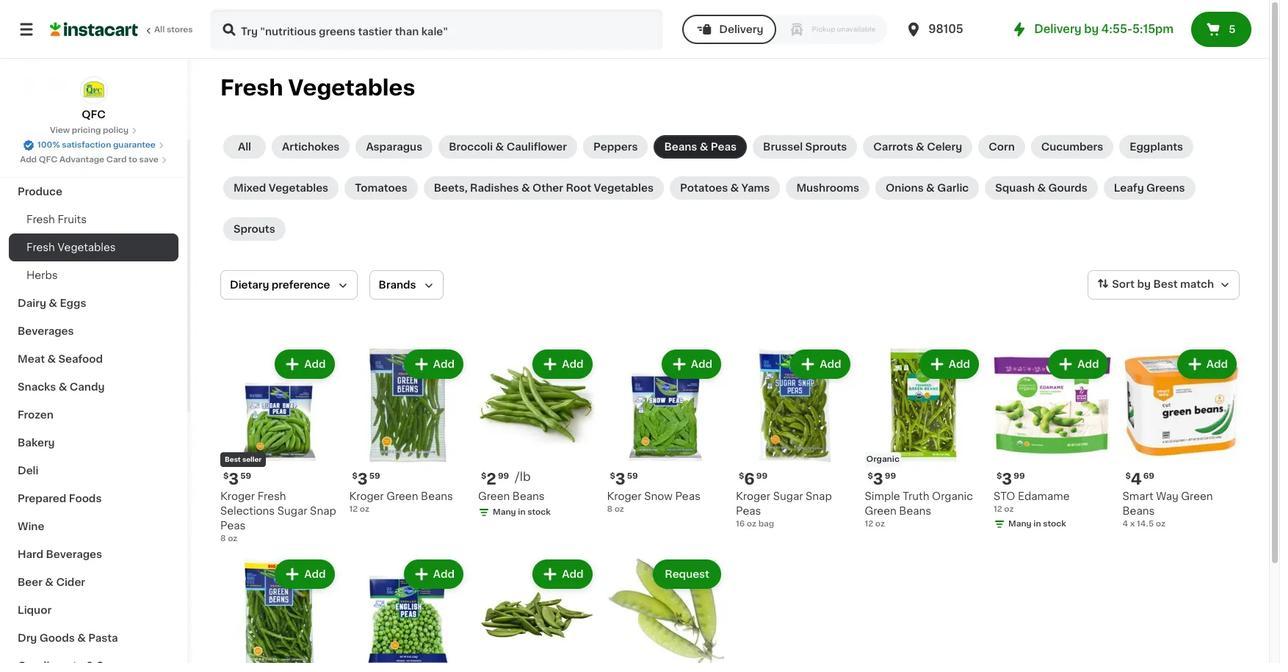 Task type: vqa. For each thing, say whether or not it's contained in the screenshot.
'View all (200+)' link associated with Fresh Vegetables
no



Task type: locate. For each thing, give the bounding box(es) containing it.
1 vertical spatial best
[[225, 456, 241, 463]]

16
[[736, 520, 745, 528]]

1 $ from the left
[[223, 472, 229, 480]]

peas inside kroger snow peas 8 oz
[[676, 491, 701, 502]]

sugar up bag
[[774, 491, 804, 502]]

1 horizontal spatial $ 3 99
[[997, 471, 1026, 487]]

sprouts down mixed
[[234, 224, 275, 234]]

0 vertical spatial sugar
[[774, 491, 804, 502]]

seller
[[242, 456, 262, 463]]

oz inside kroger sugar snap peas 16 oz bag
[[747, 520, 757, 528]]

stock down the green beans
[[528, 508, 551, 516]]

dry goods & pasta link
[[9, 625, 179, 653]]

1 3 from the left
[[229, 471, 239, 487]]

stock inside product group
[[528, 508, 551, 516]]

0 vertical spatial by
[[1085, 24, 1099, 35]]

& left candy
[[59, 382, 67, 392]]

5 button
[[1192, 12, 1252, 47]]

99 right 6
[[757, 472, 768, 480]]

0 horizontal spatial many
[[493, 508, 516, 516]]

& for beans & peas
[[700, 142, 709, 152]]

4 3 from the left
[[874, 471, 884, 487]]

& up potatoes
[[700, 142, 709, 152]]

0 vertical spatial fresh vegetables
[[220, 77, 415, 98]]

kroger inside kroger green beans 12 oz
[[349, 491, 384, 502]]

3 up sto
[[1003, 471, 1013, 487]]

green inside kroger green beans 12 oz
[[387, 491, 418, 502]]

$ 3 59 for kroger snow peas
[[610, 471, 638, 487]]

to
[[129, 156, 137, 164]]

$ 3 59
[[223, 471, 251, 487], [352, 471, 380, 487], [610, 471, 638, 487]]

2 kroger from the left
[[349, 491, 384, 502]]

5 3 from the left
[[1003, 471, 1013, 487]]

2 horizontal spatial 12
[[994, 505, 1003, 513]]

0 vertical spatial snap
[[806, 491, 832, 502]]

3 down 'best seller'
[[229, 471, 239, 487]]

many
[[493, 508, 516, 516], [1009, 520, 1032, 528]]

qfc down 100%
[[39, 156, 58, 164]]

fresh inside 'kroger fresh selections sugar snap peas 8 oz'
[[258, 491, 286, 502]]

buy
[[41, 49, 62, 60]]

peas up 'potatoes & yams' 'link'
[[711, 142, 737, 152]]

buy it again link
[[9, 40, 179, 69]]

organic right truth
[[933, 491, 974, 502]]

all stores link
[[50, 9, 194, 50]]

0 horizontal spatial 8
[[220, 535, 226, 543]]

1 vertical spatial in
[[1034, 520, 1042, 528]]

3 for kroger snow peas
[[616, 471, 626, 487]]

99 up simple
[[885, 472, 897, 480]]

mushrooms link
[[787, 176, 870, 200]]

3 for kroger fresh selections sugar snap peas
[[229, 471, 239, 487]]

$ down 'best seller'
[[223, 472, 229, 480]]

& right 'broccoli'
[[496, 142, 504, 152]]

0 vertical spatial all
[[154, 26, 165, 34]]

1 horizontal spatial all
[[238, 142, 251, 152]]

0 vertical spatial many in stock
[[493, 508, 551, 516]]

prepared
[[18, 494, 66, 504]]

broccoli & cauliflower
[[449, 142, 567, 152]]

deli link
[[9, 457, 179, 485]]

& right beer
[[45, 578, 54, 588]]

59 for green
[[369, 472, 380, 480]]

product group
[[220, 347, 338, 545], [349, 347, 467, 516], [478, 347, 596, 521], [607, 347, 725, 516], [736, 347, 854, 530], [865, 347, 983, 530], [994, 347, 1111, 533], [1123, 347, 1240, 530], [220, 557, 338, 664], [349, 557, 467, 664], [478, 557, 596, 664], [607, 557, 725, 664]]

3 kroger from the left
[[607, 491, 642, 502]]

1 horizontal spatial sugar
[[774, 491, 804, 502]]

& left eggs on the left
[[49, 298, 57, 309]]

request button
[[655, 561, 720, 588]]

fresh vegetables up artichokes link
[[220, 77, 415, 98]]

4 left x
[[1123, 520, 1129, 528]]

3 for kroger green beans
[[358, 471, 368, 487]]

1 horizontal spatial fresh vegetables
[[220, 77, 415, 98]]

potatoes & yams
[[680, 183, 770, 193]]

6 $ from the left
[[868, 472, 874, 480]]

edamame
[[1019, 491, 1070, 502]]

add inside 'link'
[[20, 156, 37, 164]]

all
[[154, 26, 165, 34], [238, 142, 251, 152]]

organic up simple
[[867, 455, 900, 463]]

2 3 from the left
[[358, 471, 368, 487]]

request
[[665, 569, 710, 579]]

1 vertical spatial many in stock
[[1009, 520, 1067, 528]]

yams
[[742, 183, 770, 193]]

2 59 from the left
[[369, 472, 380, 480]]

1 horizontal spatial best
[[1154, 279, 1178, 290]]

fresh vegetables link
[[9, 234, 179, 262]]

99 right 2
[[498, 472, 509, 480]]

$ up 16
[[739, 472, 745, 480]]

in down the green beans
[[518, 508, 526, 516]]

& inside 'link'
[[731, 183, 739, 193]]

1 vertical spatial 8
[[220, 535, 226, 543]]

beverages down dairy & eggs
[[18, 326, 74, 337]]

asparagus link
[[356, 135, 433, 159]]

many down the green beans
[[493, 508, 516, 516]]

0 horizontal spatial many in stock
[[493, 508, 551, 516]]

beverages up cider
[[46, 550, 102, 560]]

stock
[[528, 508, 551, 516], [1044, 520, 1067, 528]]

3 for sto edamame
[[1003, 471, 1013, 487]]

by for sort
[[1138, 279, 1152, 290]]

$ 4 69
[[1126, 471, 1155, 487]]

1 vertical spatial organic
[[933, 491, 974, 502]]

$ 3 59 up kroger green beans 12 oz
[[352, 471, 380, 487]]

& left yams
[[731, 183, 739, 193]]

$ 3 99 up simple
[[868, 471, 897, 487]]

0 horizontal spatial 12
[[349, 505, 358, 513]]

recipes link
[[9, 122, 179, 150]]

0 vertical spatial stock
[[528, 508, 551, 516]]

98105
[[929, 24, 964, 35]]

0 horizontal spatial stock
[[528, 508, 551, 516]]

$ 3 99 for sto edamame
[[997, 471, 1026, 487]]

1 horizontal spatial 12
[[865, 520, 874, 528]]

1 horizontal spatial snap
[[806, 491, 832, 502]]

1 horizontal spatial sprouts
[[806, 142, 848, 152]]

0 horizontal spatial qfc
[[39, 156, 58, 164]]

4 99 from the left
[[1014, 472, 1026, 480]]

view pricing policy
[[50, 126, 129, 134]]

fresh up "herbs"
[[26, 243, 55, 253]]

vegetables up herbs link
[[58, 243, 116, 253]]

by right 'sort'
[[1138, 279, 1152, 290]]

1 horizontal spatial many
[[1009, 520, 1032, 528]]

green inside simple truth organic green beans 12 oz
[[865, 506, 897, 516]]

peas down selections
[[220, 521, 246, 531]]

2 horizontal spatial 59
[[627, 472, 638, 480]]

stores
[[167, 26, 193, 34]]

beans inside kroger green beans 12 oz
[[421, 491, 453, 502]]

100% satisfaction guarantee button
[[23, 137, 165, 151]]

carrots & celery
[[874, 142, 963, 152]]

3 up simple
[[874, 471, 884, 487]]

$ for kroger snow peas
[[610, 472, 616, 480]]

$ for sto edamame
[[997, 472, 1003, 480]]

many in stock down sto edamame 12 oz
[[1009, 520, 1067, 528]]

0 horizontal spatial best
[[225, 456, 241, 463]]

0 horizontal spatial 4
[[1123, 520, 1129, 528]]

beets, radishes & other root vegetables
[[434, 183, 654, 193]]

$ 3 99 for simple truth organic green beans
[[868, 471, 897, 487]]

satisfaction
[[62, 141, 111, 149]]

1 $ 3 99 from the left
[[868, 471, 897, 487]]

$ up simple
[[868, 472, 874, 480]]

kroger snow peas 8 oz
[[607, 491, 701, 513]]

3 59 from the left
[[627, 472, 638, 480]]

tomatoes
[[355, 183, 408, 193]]

1 vertical spatial sugar
[[278, 506, 308, 516]]

peas inside kroger sugar snap peas 16 oz bag
[[736, 506, 762, 516]]

wine link
[[9, 513, 179, 541]]

peas right snow
[[676, 491, 701, 502]]

0 horizontal spatial delivery
[[720, 24, 764, 35]]

2 $ 3 59 from the left
[[352, 471, 380, 487]]

kroger inside kroger snow peas 8 oz
[[607, 491, 642, 502]]

dairy
[[18, 298, 46, 309]]

sugar right selections
[[278, 506, 308, 516]]

kroger inside kroger sugar snap peas 16 oz bag
[[736, 491, 771, 502]]

1 horizontal spatial $ 3 59
[[352, 471, 380, 487]]

dairy & eggs
[[18, 298, 86, 309]]

sprouts up mushrooms link
[[806, 142, 848, 152]]

produce
[[18, 187, 62, 197]]

$ for kroger green beans
[[352, 472, 358, 480]]

0 horizontal spatial $ 3 99
[[868, 471, 897, 487]]

1 horizontal spatial 4
[[1132, 471, 1143, 487]]

$ 3 59 for kroger fresh selections sugar snap peas
[[223, 471, 251, 487]]

0 horizontal spatial $ 3 59
[[223, 471, 251, 487]]

99 inside $ 6 99
[[757, 472, 768, 480]]

qfc up view pricing policy link
[[82, 109, 106, 120]]

onions
[[886, 183, 924, 193]]

vegetables down peppers
[[594, 183, 654, 193]]

oz
[[360, 505, 370, 513], [615, 505, 624, 513], [1005, 505, 1014, 513], [747, 520, 757, 528], [876, 520, 886, 528], [1157, 520, 1166, 528], [228, 535, 238, 543]]

artichokes
[[282, 142, 340, 152]]

garlic
[[938, 183, 969, 193]]

2 horizontal spatial $ 3 59
[[610, 471, 638, 487]]

lists
[[41, 79, 66, 89]]

$ up kroger green beans 12 oz
[[352, 472, 358, 480]]

qfc link
[[80, 76, 108, 122]]

$ 6 99
[[739, 471, 768, 487]]

4 $ from the left
[[610, 472, 616, 480]]

squash & gourds link
[[986, 176, 1099, 200]]

8 $ from the left
[[1126, 472, 1132, 480]]

brussel sprouts
[[764, 142, 848, 152]]

0 horizontal spatial fresh vegetables
[[26, 243, 116, 253]]

None search field
[[210, 9, 664, 50]]

0 horizontal spatial organic
[[867, 455, 900, 463]]

& for meat & seafood
[[47, 354, 56, 364]]

4 kroger from the left
[[736, 491, 771, 502]]

frozen
[[18, 410, 53, 420]]

1 horizontal spatial delivery
[[1035, 24, 1082, 35]]

$ inside $ 4 69
[[1126, 472, 1132, 480]]

bakery
[[18, 438, 55, 448]]

beans
[[665, 142, 698, 152], [421, 491, 453, 502], [513, 491, 545, 502], [900, 506, 932, 516], [1123, 506, 1155, 516]]

beets, radishes & other root vegetables link
[[424, 176, 664, 200]]

0 vertical spatial organic
[[867, 455, 900, 463]]

all up mixed
[[238, 142, 251, 152]]

$ up kroger snow peas 8 oz
[[610, 472, 616, 480]]

many in stock down the green beans
[[493, 508, 551, 516]]

in down sto edamame 12 oz
[[1034, 520, 1042, 528]]

fresh fruits link
[[9, 206, 179, 234]]

& for dairy & eggs
[[49, 298, 57, 309]]

all left the stores
[[154, 26, 165, 34]]

peas up 16
[[736, 506, 762, 516]]

1 vertical spatial beverages
[[46, 550, 102, 560]]

2 $ from the left
[[352, 472, 358, 480]]

3 $ 3 59 from the left
[[610, 471, 638, 487]]

add button for sto edamame
[[1050, 351, 1107, 378]]

& for beer & cider
[[45, 578, 54, 588]]

oz inside 'kroger fresh selections sugar snap peas 8 oz'
[[228, 535, 238, 543]]

truth
[[903, 491, 930, 502]]

brands button
[[369, 270, 444, 300]]

$ 3 59 down 'best seller'
[[223, 471, 251, 487]]

stock down edamame
[[1044, 520, 1067, 528]]

99 inside $ 2 99
[[498, 472, 509, 480]]

0 vertical spatial 8
[[607, 505, 613, 513]]

best left seller
[[225, 456, 241, 463]]

best left match
[[1154, 279, 1178, 290]]

1 horizontal spatial 59
[[369, 472, 380, 480]]

product group containing 4
[[1123, 347, 1240, 530]]

corn link
[[979, 135, 1026, 159]]

liquor link
[[9, 597, 179, 625]]

fresh
[[220, 77, 283, 98], [26, 215, 55, 225], [26, 243, 55, 253], [258, 491, 286, 502]]

sprouts inside "link"
[[806, 142, 848, 152]]

oz inside kroger snow peas 8 oz
[[615, 505, 624, 513]]

service type group
[[683, 15, 888, 44]]

100% satisfaction guarantee
[[38, 141, 156, 149]]

$ 3 59 up kroger snow peas 8 oz
[[610, 471, 638, 487]]

by left 4:55-
[[1085, 24, 1099, 35]]

snacks & candy
[[18, 382, 105, 392]]

99 for simple truth organic green beans
[[885, 472, 897, 480]]

0 vertical spatial many
[[493, 508, 516, 516]]

& for potatoes & yams
[[731, 183, 739, 193]]

0 horizontal spatial sugar
[[278, 506, 308, 516]]

59 up kroger green beans 12 oz
[[369, 472, 380, 480]]

1 vertical spatial 4
[[1123, 520, 1129, 528]]

$ up the green beans
[[481, 472, 487, 480]]

kroger for kroger sugar snap peas
[[736, 491, 771, 502]]

card
[[106, 156, 127, 164]]

59 for fresh
[[240, 472, 251, 480]]

0 horizontal spatial snap
[[310, 506, 336, 516]]

snow
[[645, 491, 673, 502]]

& for broccoli & cauliflower
[[496, 142, 504, 152]]

3 99 from the left
[[885, 472, 897, 480]]

3 up kroger snow peas 8 oz
[[616, 471, 626, 487]]

59 up kroger snow peas 8 oz
[[627, 472, 638, 480]]

3 3 from the left
[[616, 471, 626, 487]]

snacks & candy link
[[9, 373, 179, 401]]

$ 3 99 up sto
[[997, 471, 1026, 487]]

0 horizontal spatial sprouts
[[234, 224, 275, 234]]

0 vertical spatial sprouts
[[806, 142, 848, 152]]

1 vertical spatial all
[[238, 142, 251, 152]]

by for delivery
[[1085, 24, 1099, 35]]

kroger for kroger fresh selections sugar snap peas
[[220, 491, 255, 502]]

by inside field
[[1138, 279, 1152, 290]]

add button for simple truth organic green beans
[[921, 351, 978, 378]]

1 vertical spatial qfc
[[39, 156, 58, 164]]

7 $ from the left
[[997, 472, 1003, 480]]

1 $ 3 59 from the left
[[223, 471, 251, 487]]

thanksgiving link
[[9, 150, 179, 178]]

1 59 from the left
[[240, 472, 251, 480]]

1 vertical spatial snap
[[310, 506, 336, 516]]

98105 button
[[906, 9, 994, 50]]

1 horizontal spatial many in stock
[[1009, 520, 1067, 528]]

1 vertical spatial stock
[[1044, 520, 1067, 528]]

1 horizontal spatial organic
[[933, 491, 974, 502]]

beverages inside hard beverages link
[[46, 550, 102, 560]]

frozen link
[[9, 401, 179, 429]]

2 99 from the left
[[757, 472, 768, 480]]

3 $ from the left
[[481, 472, 487, 480]]

deli
[[18, 466, 39, 476]]

0 vertical spatial beverages
[[18, 326, 74, 337]]

0 horizontal spatial in
[[518, 508, 526, 516]]

view pricing policy link
[[50, 125, 138, 137]]

5 $ from the left
[[739, 472, 745, 480]]

fresh up selections
[[258, 491, 286, 502]]

1 kroger from the left
[[220, 491, 255, 502]]

1 horizontal spatial 8
[[607, 505, 613, 513]]

0 horizontal spatial by
[[1085, 24, 1099, 35]]

99 up sto
[[1014, 472, 1026, 480]]

1 vertical spatial by
[[1138, 279, 1152, 290]]

delivery inside button
[[720, 24, 764, 35]]

$ up sto
[[997, 472, 1003, 480]]

& left "celery"
[[916, 142, 925, 152]]

onions & garlic link
[[876, 176, 980, 200]]

4 left the 69
[[1132, 471, 1143, 487]]

add qfc advantage card to save
[[20, 156, 159, 164]]

59 down 'best seller'
[[240, 472, 251, 480]]

add button for green beans
[[534, 351, 591, 378]]

sugar inside 'kroger fresh selections sugar snap peas 8 oz'
[[278, 506, 308, 516]]

fresh vegetables down fruits
[[26, 243, 116, 253]]

add button for kroger snow peas
[[663, 351, 720, 378]]

potatoes & yams link
[[670, 176, 781, 200]]

99 for kroger sugar snap peas
[[757, 472, 768, 480]]

all for all
[[238, 142, 251, 152]]

0 horizontal spatial all
[[154, 26, 165, 34]]

0 vertical spatial in
[[518, 508, 526, 516]]

kroger inside 'kroger fresh selections sugar snap peas 8 oz'
[[220, 491, 255, 502]]

gourds
[[1049, 183, 1088, 193]]

squash
[[996, 183, 1035, 193]]

1 horizontal spatial by
[[1138, 279, 1152, 290]]

$2.99 per pound element
[[478, 470, 596, 489]]

& left garlic
[[927, 183, 935, 193]]

& left gourds in the top of the page
[[1038, 183, 1047, 193]]

$ inside $ 6 99
[[739, 472, 745, 480]]

& for squash & gourds
[[1038, 183, 1047, 193]]

best inside field
[[1154, 279, 1178, 290]]

seafood
[[58, 354, 103, 364]]

$ left the 69
[[1126, 472, 1132, 480]]

1 99 from the left
[[498, 472, 509, 480]]

snap
[[806, 491, 832, 502], [310, 506, 336, 516]]

& right meat
[[47, 354, 56, 364]]

0 horizontal spatial 59
[[240, 472, 251, 480]]

fresh up "all" link
[[220, 77, 283, 98]]

1 horizontal spatial qfc
[[82, 109, 106, 120]]

0 vertical spatial best
[[1154, 279, 1178, 290]]

& left other
[[522, 183, 530, 193]]

2 $ 3 99 from the left
[[997, 471, 1026, 487]]

dietary
[[230, 280, 269, 290]]

many down sto edamame 12 oz
[[1009, 520, 1032, 528]]

3 up kroger green beans 12 oz
[[358, 471, 368, 487]]

simple
[[865, 491, 901, 502]]

1 horizontal spatial in
[[1034, 520, 1042, 528]]



Task type: describe. For each thing, give the bounding box(es) containing it.
beans inside simple truth organic green beans 12 oz
[[900, 506, 932, 516]]

x
[[1131, 520, 1136, 528]]

8 inside kroger snow peas 8 oz
[[607, 505, 613, 513]]

1 vertical spatial fresh vegetables
[[26, 243, 116, 253]]

carrots
[[874, 142, 914, 152]]

$ 2 99
[[481, 471, 509, 487]]

12 inside sto edamame 12 oz
[[994, 505, 1003, 513]]

sto
[[994, 491, 1016, 502]]

qfc inside 'link'
[[39, 156, 58, 164]]

$ 3 59 for kroger green beans
[[352, 471, 380, 487]]

kroger fresh selections sugar snap peas 8 oz
[[220, 491, 336, 543]]

100%
[[38, 141, 60, 149]]

best for best seller
[[225, 456, 241, 463]]

brussel
[[764, 142, 803, 152]]

bakery link
[[9, 429, 179, 457]]

in inside product group
[[518, 508, 526, 516]]

eggs
[[60, 298, 86, 309]]

delivery by 4:55-5:15pm
[[1035, 24, 1174, 35]]

1 vertical spatial many
[[1009, 520, 1032, 528]]

radishes
[[470, 183, 519, 193]]

12 inside kroger green beans 12 oz
[[349, 505, 358, 513]]

oz inside sto edamame 12 oz
[[1005, 505, 1014, 513]]

0 vertical spatial 4
[[1132, 471, 1143, 487]]

69
[[1144, 472, 1155, 480]]

best match
[[1154, 279, 1215, 290]]

dietary preference button
[[220, 270, 358, 300]]

3 for simple truth organic green beans
[[874, 471, 884, 487]]

recipes
[[18, 131, 61, 141]]

add button for kroger sugar snap peas
[[792, 351, 849, 378]]

eggplants
[[1130, 142, 1184, 152]]

broccoli & cauliflower link
[[439, 135, 578, 159]]

dry goods & pasta
[[18, 633, 118, 644]]

& for onions & garlic
[[927, 183, 935, 193]]

all for all stores
[[154, 26, 165, 34]]

qfc logo image
[[80, 76, 108, 104]]

oz inside kroger green beans 12 oz
[[360, 505, 370, 513]]

99 for sto edamame
[[1014, 472, 1026, 480]]

product group containing 2
[[478, 347, 596, 521]]

add button for kroger green beans
[[405, 351, 462, 378]]

cucumbers
[[1042, 142, 1104, 152]]

preference
[[272, 280, 330, 290]]

Search field
[[212, 10, 662, 49]]

product group containing request
[[607, 557, 725, 664]]

0 vertical spatial qfc
[[82, 109, 106, 120]]

meat & seafood link
[[9, 345, 179, 373]]

way
[[1157, 491, 1179, 502]]

mushrooms
[[797, 183, 860, 193]]

& left pasta
[[77, 633, 86, 644]]

peas inside 'kroger fresh selections sugar snap peas 8 oz'
[[220, 521, 246, 531]]

all stores
[[154, 26, 193, 34]]

onions & garlic
[[886, 183, 969, 193]]

asparagus
[[366, 142, 423, 152]]

vegetables down artichokes
[[269, 183, 329, 193]]

squash & gourds
[[996, 183, 1088, 193]]

fruits
[[58, 215, 87, 225]]

fresh down the produce
[[26, 215, 55, 225]]

vegetables up artichokes link
[[288, 77, 415, 98]]

$ for simple truth organic green beans
[[868, 472, 874, 480]]

59 for snow
[[627, 472, 638, 480]]

$ for kroger sugar snap peas
[[739, 472, 745, 480]]

add button for kroger fresh selections sugar snap peas
[[277, 351, 333, 378]]

snap inside 'kroger fresh selections sugar snap peas 8 oz'
[[310, 506, 336, 516]]

pricing
[[72, 126, 101, 134]]

beans & peas
[[665, 142, 737, 152]]

herbs link
[[9, 262, 179, 290]]

buy it again
[[41, 49, 103, 60]]

green inside smart way green beans 4 x 14.5 oz
[[1182, 491, 1214, 502]]

oz inside smart way green beans 4 x 14.5 oz
[[1157, 520, 1166, 528]]

add qfc advantage card to save link
[[20, 154, 167, 166]]

meat & seafood
[[18, 354, 103, 364]]

leafy greens
[[1115, 183, 1186, 193]]

organic inside simple truth organic green beans 12 oz
[[933, 491, 974, 502]]

add button for smart way green beans
[[1179, 351, 1236, 378]]

kroger for kroger green beans
[[349, 491, 384, 502]]

eggplants link
[[1120, 135, 1194, 159]]

peppers link
[[583, 135, 648, 159]]

product group containing 6
[[736, 347, 854, 530]]

4 inside smart way green beans 4 x 14.5 oz
[[1123, 520, 1129, 528]]

prepared foods link
[[9, 485, 179, 513]]

Best match Sort by field
[[1089, 270, 1240, 300]]

8 inside 'kroger fresh selections sugar snap peas 8 oz'
[[220, 535, 226, 543]]

dietary preference
[[230, 280, 330, 290]]

thanksgiving
[[18, 159, 88, 169]]

many inside product group
[[493, 508, 516, 516]]

mixed vegetables
[[234, 183, 329, 193]]

match
[[1181, 279, 1215, 290]]

many in stock inside product group
[[493, 508, 551, 516]]

best for best match
[[1154, 279, 1178, 290]]

kroger for kroger snow peas
[[607, 491, 642, 502]]

sto edamame 12 oz
[[994, 491, 1070, 513]]

leafy greens link
[[1104, 176, 1196, 200]]

1 horizontal spatial stock
[[1044, 520, 1067, 528]]

brands
[[379, 280, 416, 290]]

goods
[[39, 633, 75, 644]]

corn
[[989, 142, 1015, 152]]

instacart logo image
[[50, 21, 138, 38]]

& for snacks & candy
[[59, 382, 67, 392]]

beets,
[[434, 183, 468, 193]]

delivery for delivery
[[720, 24, 764, 35]]

foods
[[69, 494, 102, 504]]

12 inside simple truth organic green beans 12 oz
[[865, 520, 874, 528]]

fresh fruits
[[26, 215, 87, 225]]

prepared foods
[[18, 494, 102, 504]]

delivery button
[[683, 15, 777, 44]]

5
[[1230, 24, 1236, 35]]

smart way green beans 4 x 14.5 oz
[[1123, 491, 1214, 528]]

candy
[[70, 382, 105, 392]]

sugar inside kroger sugar snap peas 16 oz bag
[[774, 491, 804, 502]]

oz inside simple truth organic green beans 12 oz
[[876, 520, 886, 528]]

celery
[[928, 142, 963, 152]]

cucumbers link
[[1032, 135, 1114, 159]]

$ inside $ 2 99
[[481, 472, 487, 480]]

produce link
[[9, 178, 179, 206]]

kroger sugar snap peas 16 oz bag
[[736, 491, 832, 528]]

1 vertical spatial sprouts
[[234, 224, 275, 234]]

sort by
[[1113, 279, 1152, 290]]

delivery for delivery by 4:55-5:15pm
[[1035, 24, 1082, 35]]

sort
[[1113, 279, 1135, 290]]

carrots & celery link
[[864, 135, 973, 159]]

dairy & eggs link
[[9, 290, 179, 317]]

& for carrots & celery
[[916, 142, 925, 152]]

beverages inside beverages link
[[18, 326, 74, 337]]

snap inside kroger sugar snap peas 16 oz bag
[[806, 491, 832, 502]]

$ for smart way green beans
[[1126, 472, 1132, 480]]

beans & peas link
[[654, 135, 747, 159]]

green beans
[[478, 491, 545, 502]]

advantage
[[60, 156, 104, 164]]

lists link
[[9, 69, 179, 98]]

$ for kroger fresh selections sugar snap peas
[[223, 472, 229, 480]]

beans inside smart way green beans 4 x 14.5 oz
[[1123, 506, 1155, 516]]

4:55-
[[1102, 24, 1133, 35]]

beer
[[18, 578, 43, 588]]

14.5
[[1138, 520, 1155, 528]]

wine
[[18, 522, 44, 532]]



